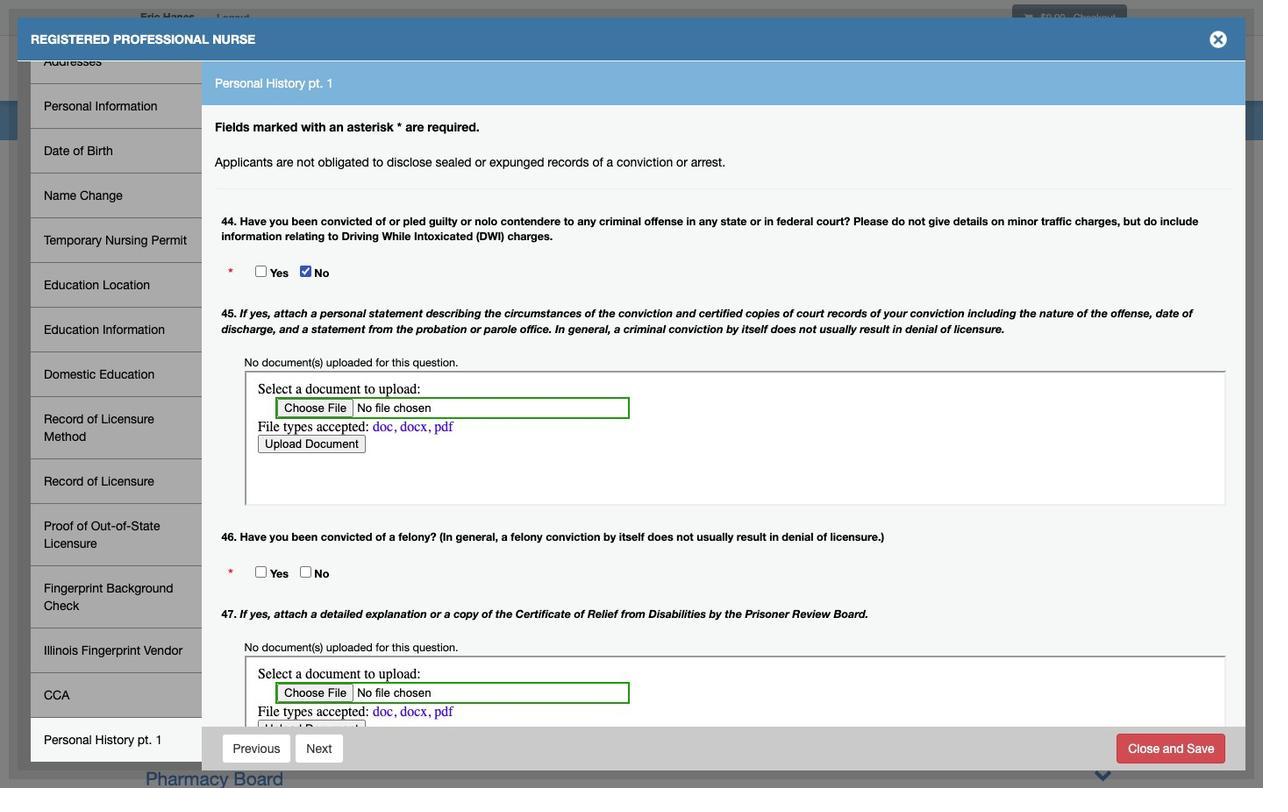 Task type: vqa. For each thing, say whether or not it's contained in the screenshot.


Task type: locate. For each thing, give the bounding box(es) containing it.
any
[[577, 214, 596, 228], [699, 214, 718, 228]]

1 horizontal spatial personal history pt. 1
[[215, 76, 333, 90]]

or left parole
[[470, 323, 481, 336]]

1 vertical spatial no checkbox
[[300, 567, 311, 578]]

itself down copies
[[742, 323, 768, 336]]

2 no document(s) uploaded for this question. from the top
[[244, 641, 458, 654]]

board.
[[834, 608, 869, 621]]

0 vertical spatial criminal
[[599, 214, 641, 228]]

1 horizontal spatial from
[[621, 608, 646, 621]]

conviction right your
[[910, 307, 965, 320]]

you up relating
[[270, 214, 289, 228]]

4 chevron down image from the top
[[1094, 737, 1112, 755]]

full
[[515, 670, 545, 684], [515, 697, 545, 711]]

2 you from the top
[[270, 531, 289, 544]]

& left 'surgeon' on the left bottom of the page
[[359, 459, 371, 480]]

records right "expunged"
[[548, 155, 589, 169]]

or inside "if yes, attach a personal statement describing the circumstances of the conviction and certified copies of court records of your conviction including the nature of the offense, date of discharge, and a statement from the probation or parole office. in general, a criminal conviction by itself does not usually result in denial of licensure."
[[470, 323, 481, 336]]

3 nurse from the top
[[316, 697, 349, 711]]

2 practice from the top
[[268, 670, 313, 684]]

2 authority from the top
[[611, 697, 680, 711]]

1 aprn from the top
[[683, 670, 716, 684]]

1 vertical spatial you
[[270, 531, 289, 544]]

review
[[792, 608, 831, 621]]

1 attach from the top
[[274, 307, 308, 320]]

1 vertical spatial information
[[103, 323, 165, 337]]

registered up addresses
[[31, 32, 110, 46]]

a up 'detective, security, fingerprint & alarm contractor board' link
[[614, 323, 621, 336]]

probation
[[416, 323, 467, 336]]

court?
[[816, 214, 850, 228]]

architecture board collection agency board
[[146, 256, 350, 306]]

1 horizontal spatial are
[[405, 119, 424, 134]]

1 have from the top
[[240, 214, 267, 228]]

0 horizontal spatial 1
[[156, 733, 162, 747]]

0 horizontal spatial statement
[[312, 323, 365, 336]]

surgeon
[[376, 459, 445, 480]]

record down the method
[[44, 475, 84, 489]]

2 have from the top
[[240, 531, 267, 544]]

0 vertical spatial pt.
[[309, 76, 323, 90]]

2 vertical spatial fingerprint
[[81, 644, 141, 658]]

occupational therapy board
[[146, 739, 382, 761]]

1 advanced practice nurse from the top
[[209, 643, 349, 657]]

2 been from the top
[[292, 531, 318, 544]]

1 vertical spatial *
[[228, 265, 233, 282]]

chevron down image inside accounting board link
[[1094, 225, 1112, 243]]

does down copies
[[771, 323, 796, 336]]

0 vertical spatial uploaded
[[326, 356, 373, 369]]

collection
[[146, 285, 228, 306]]

3 start from the top
[[137, 643, 163, 657]]

fingerprint
[[309, 372, 398, 393], [44, 582, 103, 596], [81, 644, 141, 658]]

2 convicted from the top
[[321, 531, 372, 544]]

1 vertical spatial fingerprint
[[44, 582, 103, 596]]

chevron down image
[[1094, 225, 1112, 243], [1094, 369, 1112, 388], [1094, 485, 1112, 504], [1094, 737, 1112, 755], [1094, 766, 1112, 784]]

1 question. from the top
[[413, 356, 458, 369]]

if up discharge,
[[240, 307, 247, 320]]

do
[[892, 214, 905, 228], [1144, 214, 1157, 228]]

records right court
[[828, 307, 867, 320]]

2 advanced from the top
[[209, 670, 265, 684]]

information up dental
[[103, 323, 165, 337]]

asterisk
[[347, 119, 394, 134]]

0 vertical spatial by
[[726, 323, 739, 336]]

yes inside 44. have you been convicted of or pled guilty or nolo contendere to any criminal offense in any state or in federal court? please do not give details on minor traffic charges, but do include information relating to driving while intoxicated (dwi) charges. element
[[270, 267, 289, 280]]

by down medical corporation "link"
[[603, 531, 616, 544]]

1 vertical spatial full
[[515, 697, 545, 711]]

1 no checkbox from the top
[[300, 266, 311, 278]]

of left felony?
[[375, 531, 386, 544]]

2 aprn from the top
[[683, 697, 716, 711]]

offense
[[644, 214, 683, 228]]

medical up state
[[146, 488, 210, 509]]

licensure up of-
[[101, 475, 154, 489]]

cosmetology,
[[210, 314, 323, 335]]

advanced
[[209, 643, 265, 657], [209, 670, 265, 684], [209, 697, 265, 711]]

question. down copy on the bottom left of page
[[413, 641, 458, 654]]

1 vertical spatial if
[[240, 608, 247, 621]]

1 this from the top
[[392, 356, 410, 369]]

1 vertical spatial nurse
[[648, 616, 690, 630]]

by
[[726, 323, 739, 336], [603, 531, 616, 544], [709, 608, 722, 621]]

2 advanced practice nurse from the top
[[209, 670, 349, 684]]

medical
[[146, 459, 210, 480], [146, 488, 210, 509]]

accounting
[[146, 227, 239, 248]]

eric
[[140, 11, 160, 24]]

yes inside 46. have you been convicted of a felony? (in general, a felony conviction by itself does not usually result in denial of licensure.) element
[[270, 568, 289, 581]]

apn)
[[368, 517, 410, 538]]

No checkbox
[[300, 266, 311, 278], [300, 567, 311, 578]]

4 start link from the top
[[137, 670, 163, 684]]

history up marked
[[266, 76, 305, 90]]

1 vertical spatial have
[[240, 531, 267, 544]]

1 been from the top
[[292, 214, 318, 228]]

state
[[721, 214, 747, 228]]

statement down personal
[[312, 323, 365, 336]]

attach down agency
[[274, 307, 308, 320]]

the left prisoner
[[725, 608, 742, 621]]

a left felony
[[501, 531, 508, 544]]

are up disclose
[[405, 119, 424, 134]]

from inside "if yes, attach a personal statement describing the circumstances of the conviction and certified copies of court records of your conviction including the nature of the offense, date of discharge, and a statement from the probation or parole office. in general, a criminal conviction by itself does not usually result in denial of licensure."
[[369, 323, 393, 336]]

0 vertical spatial 1
[[327, 76, 333, 90]]

detailed
[[320, 608, 363, 621]]

been for 46.
[[292, 531, 318, 544]]

corporation
[[216, 488, 314, 509]]

are down marked
[[276, 155, 293, 169]]

in left federal
[[764, 214, 774, 228]]

1 if from the top
[[240, 307, 247, 320]]

yes, down agency
[[250, 307, 271, 320]]

licensure for record of licensure
[[101, 475, 154, 489]]

1 horizontal spatial do
[[1144, 214, 1157, 228]]

2 start from the top
[[137, 616, 163, 630]]

2 if from the top
[[240, 608, 247, 621]]

itself down medical corporation "link"
[[619, 531, 645, 544]]

intoxicated
[[414, 230, 473, 243]]

chevron down image
[[1094, 311, 1112, 330]]

been up relating
[[292, 214, 318, 228]]

1 vertical spatial practice
[[548, 670, 608, 684]]

0 vertical spatial therapy
[[225, 430, 292, 451]]

1 vertical spatial and
[[676, 307, 696, 320]]

from up detective, security, fingerprint & alarm contractor board
[[369, 323, 393, 336]]

chevron down image inside occupational therapy board link
[[1094, 737, 1112, 755]]

None button
[[221, 734, 292, 764], [295, 734, 344, 764], [1117, 734, 1226, 764], [221, 734, 292, 764], [295, 734, 344, 764], [1117, 734, 1226, 764]]

1 convicted from the top
[[321, 214, 372, 228]]

3 advanced practice nurse from the top
[[209, 697, 349, 711]]

(in
[[440, 531, 453, 544]]

contendere
[[501, 214, 561, 228]]

1 do from the left
[[892, 214, 905, 228]]

aprn for full practice authority aprn control sub
[[683, 697, 716, 711]]

practice for advanced practice registered nurse
[[268, 643, 313, 657]]

to left disclose
[[373, 155, 383, 169]]

conviction
[[617, 155, 673, 169], [619, 307, 673, 320], [910, 307, 965, 320], [669, 323, 723, 336], [546, 531, 600, 544]]

pled
[[403, 214, 426, 228]]

are
[[405, 119, 424, 134], [276, 155, 293, 169]]

convicted up driving
[[321, 214, 372, 228]]

nurse for full practice authority aprn
[[316, 670, 349, 684]]

for up detective, security, fingerprint & alarm contractor board
[[376, 356, 389, 369]]

1 vertical spatial practice
[[268, 670, 313, 684]]

1 no document(s) uploaded for this question. from the top
[[244, 356, 458, 369]]

2 nurse from the top
[[316, 670, 349, 684]]

barber,
[[146, 314, 205, 335]]

1 you from the top
[[270, 214, 289, 228]]

3 chevron down image from the top
[[1094, 485, 1112, 504]]

you up 46. have you been convicted of a felony? (in general, a felony conviction by itself does not usually result in denial of licensure.) element
[[270, 531, 289, 544]]

do right but
[[1144, 214, 1157, 228]]

domestic education
[[44, 368, 155, 382]]

of inside 44. have you been convicted of or pled guilty or nolo contendere to any criminal offense in any state or in federal court? please do not give details on minor traffic charges, but do include information relating to driving while intoxicated (dwi) charges.
[[375, 214, 386, 228]]

by right disabilities on the right
[[709, 608, 722, 621]]

usually
[[820, 323, 857, 336], [697, 531, 734, 544]]

chevron down image inside medical corporation "link"
[[1094, 485, 1112, 504]]

aprn
[[683, 670, 716, 684], [683, 697, 716, 711]]

not
[[297, 155, 315, 169], [908, 214, 925, 228], [799, 323, 817, 336], [677, 531, 694, 544]]

fingerprint up 'company'
[[309, 372, 398, 393]]

background
[[106, 582, 173, 596]]

of right 'date'
[[1182, 307, 1193, 320]]

2 vertical spatial practice
[[268, 697, 313, 711]]

aprn left the control
[[683, 697, 716, 711]]

or left nolo
[[461, 214, 472, 228]]

online services link
[[1001, 39, 1132, 101]]

1 vertical spatial for
[[376, 641, 389, 654]]

result
[[860, 323, 890, 336], [737, 531, 766, 544]]

full practice authority aprn control sub
[[515, 697, 807, 711]]

by inside "if yes, attach a personal statement describing the circumstances of the conviction and certified copies of court records of your conviction including the nature of the offense, date of discharge, and a statement from the probation or parole office. in general, a criminal conviction by itself does not usually result in denial of licensure."
[[726, 323, 739, 336]]

but
[[1124, 214, 1141, 228]]

of inside proof of out-of-state licensure
[[77, 519, 88, 533]]

1 yes, from the top
[[250, 307, 271, 320]]

1 vertical spatial medical
[[146, 488, 210, 509]]

2 vertical spatial nurse
[[726, 643, 768, 657]]

statement left nail
[[369, 307, 423, 320]]

start link for advanced
[[137, 643, 163, 657]]

not inside 44. have you been convicted of or pled guilty or nolo contendere to any criminal offense in any state or in federal court? please do not give details on minor traffic charges, but do include information relating to driving while intoxicated (dwi) charges.
[[908, 214, 925, 228]]

expunged
[[489, 155, 544, 169]]

1 nurse from the top
[[316, 643, 349, 657]]

3 practice from the top
[[268, 697, 313, 711]]

1 horizontal spatial itself
[[742, 323, 768, 336]]

44. have you been convicted of or pled guilty or nolo contendere to any criminal offense in any state or in federal court? please do not give details on minor traffic charges, but do include information relating to driving while intoxicated (dwi) charges. element
[[244, 263, 329, 286]]

chevron down image inside 'detective, security, fingerprint & alarm contractor board' link
[[1094, 369, 1112, 388]]

1 vertical spatial licensure
[[101, 475, 154, 489]]

a
[[607, 155, 613, 169], [311, 307, 317, 320], [302, 323, 309, 336], [614, 323, 621, 336], [389, 531, 395, 544], [501, 531, 508, 544], [311, 608, 317, 621], [444, 608, 451, 621]]

and
[[81, 37, 102, 51], [676, 307, 696, 320], [279, 323, 299, 336]]

you inside 44. have you been convicted of or pled guilty or nolo contendere to any criminal offense in any state or in federal court? please do not give details on minor traffic charges, but do include information relating to driving while intoxicated (dwi) charges.
[[270, 214, 289, 228]]

yes right yes checkbox on the left of page
[[270, 568, 289, 581]]

2 full from the top
[[515, 697, 545, 711]]

1 advanced from the top
[[209, 643, 265, 657]]

information for personal information
[[95, 99, 158, 113]]

attach down 46. have you been convicted of a felony? (in general, a felony conviction by itself does not usually result in denial of licensure.) element
[[274, 608, 308, 621]]

2 for from the top
[[376, 641, 389, 654]]

limited liability company link
[[146, 401, 359, 422]]

yes for yes checkbox on the left of page
[[270, 568, 289, 581]]

federal
[[777, 214, 813, 228]]

2 horizontal spatial by
[[726, 323, 739, 336]]

personal
[[215, 76, 263, 90], [44, 99, 92, 113], [44, 733, 92, 747]]

history
[[266, 76, 305, 90], [95, 733, 134, 747]]

1 vertical spatial aprn
[[683, 697, 716, 711]]

therapy
[[225, 430, 292, 451], [260, 739, 327, 761]]

1 any from the left
[[577, 214, 596, 228]]

1 vertical spatial nurse
[[316, 670, 349, 684]]

personal history pt. 1
[[215, 76, 333, 90], [44, 733, 162, 747]]

usually inside "if yes, attach a personal statement describing the circumstances of the conviction and certified copies of court records of your conviction including the nature of the offense, date of discharge, and a statement from the probation or parole office. in general, a criminal conviction by itself does not usually result in denial of licensure."
[[820, 323, 857, 336]]

nursing left permit
[[105, 233, 148, 247]]

uploaded down detailed
[[326, 641, 373, 654]]

1 start link from the top
[[137, 589, 163, 603]]

start for advanced
[[137, 643, 163, 657]]

been inside 44. have you been convicted of or pled guilty or nolo contendere to any criminal offense in any state or in federal court? please do not give details on minor traffic charges, but do include information relating to driving while intoxicated (dwi) charges.
[[292, 214, 318, 228]]

nursing for nursing board
[[209, 616, 252, 630]]

nursing
[[105, 233, 148, 247], [146, 517, 209, 538], [209, 616, 252, 630]]

record for record of licensure method
[[44, 412, 84, 426]]

no document(s) uploaded for this question. up detective, security, fingerprint & alarm contractor board
[[244, 356, 458, 369]]

licensure down domestic education
[[101, 412, 154, 426]]

1
[[327, 76, 333, 90], [156, 733, 162, 747]]

full for full practice authority aprn
[[515, 670, 545, 684]]

of up while
[[375, 214, 386, 228]]

of right date
[[73, 144, 84, 158]]

2 horizontal spatial and
[[676, 307, 696, 320]]

services
[[1056, 64, 1106, 76]]

personal down cca
[[44, 733, 92, 747]]

0 vertical spatial yes
[[270, 267, 289, 280]]

on
[[991, 214, 1005, 228]]

1 full from the top
[[515, 670, 545, 684]]

2 horizontal spatial nurse
[[726, 643, 768, 657]]

temporary
[[44, 233, 102, 247]]

eric hanes
[[140, 11, 195, 24]]

relating
[[285, 230, 325, 243]]

1 practice from the top
[[268, 643, 313, 657]]

record
[[44, 412, 84, 426], [44, 475, 84, 489]]

of left out-
[[77, 519, 88, 533]]

record inside record of licensure method
[[44, 412, 84, 426]]

1 record from the top
[[44, 412, 84, 426]]

1 vertical spatial authority
[[611, 697, 680, 711]]

3 start link from the top
[[137, 643, 163, 657]]

46.
[[221, 531, 237, 544]]

practice for full practice authority aprn control sub
[[268, 697, 313, 711]]

1 vertical spatial does
[[648, 531, 673, 544]]

0 vertical spatial to
[[373, 155, 383, 169]]

and right discharge,
[[279, 323, 299, 336]]

0 horizontal spatial denial
[[782, 531, 814, 544]]

detective,
[[146, 372, 228, 393]]

1 vertical spatial by
[[603, 531, 616, 544]]

0 vertical spatial does
[[771, 323, 796, 336]]

0 vertical spatial and
[[81, 37, 102, 51]]

liability
[[211, 401, 274, 422]]

do right please
[[892, 214, 905, 228]]

1 vertical spatial been
[[292, 531, 318, 544]]

denial down your
[[906, 323, 937, 336]]

have up information
[[240, 214, 267, 228]]

record up the method
[[44, 412, 84, 426]]

education for education location
[[44, 278, 99, 292]]

0 vertical spatial no document(s) uploaded for this question.
[[244, 356, 458, 369]]

1 horizontal spatial and
[[279, 323, 299, 336]]

start for licensed
[[137, 616, 163, 630]]

board
[[244, 227, 294, 248], [250, 256, 300, 277], [300, 285, 350, 306], [561, 314, 611, 335], [204, 343, 253, 364], [566, 372, 616, 393], [297, 430, 347, 451], [216, 459, 265, 480], [215, 517, 264, 538], [209, 560, 245, 575], [255, 616, 288, 630], [332, 739, 382, 761]]

practice down full practice authority aprn
[[548, 697, 608, 711]]

information for education information
[[103, 323, 165, 337]]

a left felony?
[[389, 531, 395, 544]]

for down explanation
[[376, 641, 389, 654]]

2 vertical spatial practice
[[548, 697, 608, 711]]

2 any from the left
[[699, 214, 718, 228]]

question.
[[413, 356, 458, 369], [413, 641, 458, 654]]

detective, security, fingerprint & alarm contractor board link
[[146, 369, 1112, 393]]

1 vertical spatial document(s)
[[262, 641, 323, 654]]

of down domestic education
[[87, 412, 98, 426]]

criminal inside 44. have you been convicted of or pled guilty or nolo contendere to any criminal offense in any state or in federal court? please do not give details on minor traffic charges, but do include information relating to driving while intoxicated (dwi) charges.
[[599, 214, 641, 228]]

0 horizontal spatial nurse
[[212, 32, 255, 46]]

0 vertical spatial no checkbox
[[300, 266, 311, 278]]

2 yes, from the top
[[250, 608, 271, 621]]

advanced for full practice authority aprn control sub
[[209, 697, 265, 711]]

1 uploaded from the top
[[326, 356, 373, 369]]

1 vertical spatial no document(s) uploaded for this question.
[[244, 641, 458, 654]]

practice
[[584, 643, 644, 657], [548, 670, 608, 684], [548, 697, 608, 711]]

usually down court
[[820, 323, 857, 336]]

general, right (in
[[456, 531, 498, 544]]

from
[[369, 323, 393, 336], [621, 608, 646, 621]]

nursing board (rn, lpn & apn)
[[146, 517, 410, 538]]

nurse for advanced practice registered nurse
[[316, 643, 349, 657]]

nurse
[[212, 32, 255, 46], [648, 616, 690, 630], [726, 643, 768, 657]]

1 yes from the top
[[270, 267, 289, 280]]

this down explanation
[[392, 641, 410, 654]]

history left the "occupational"
[[95, 733, 134, 747]]

convicted inside 44. have you been convicted of or pled guilty or nolo contendere to any criminal offense in any state or in federal court? please do not give details on minor traffic charges, but do include information relating to driving while intoxicated (dwi) charges.
[[321, 214, 372, 228]]

1 medical from the top
[[146, 459, 210, 480]]

if right 47.
[[240, 608, 247, 621]]

usually up disabilities on the right
[[697, 531, 734, 544]]

no checkbox right yes checkbox on the left of page
[[300, 567, 311, 578]]

1 vertical spatial result
[[737, 531, 766, 544]]

0 vertical spatial medical
[[146, 459, 210, 480]]

2 vertical spatial advanced
[[209, 697, 265, 711]]

arrest.
[[691, 155, 726, 169]]

1 vertical spatial history
[[95, 733, 134, 747]]

0 horizontal spatial registered
[[31, 32, 110, 46]]

0 vertical spatial aprn
[[683, 670, 716, 684]]

1 vertical spatial nursing
[[146, 517, 209, 538]]

1 vertical spatial registered
[[647, 643, 723, 657]]

2 no checkbox from the top
[[300, 567, 311, 578]]

of-
[[116, 519, 131, 533]]

yes right yes option
[[270, 267, 289, 280]]

4 start from the top
[[137, 670, 163, 684]]

nurse down logout
[[212, 32, 255, 46]]

2 yes from the top
[[270, 568, 289, 581]]

nursing down 46. have you been convicted of a felony? (in general, a felony conviction by itself does not usually result in denial of licensure.) element
[[209, 616, 252, 630]]

no checkbox for 46. have you been convicted of a felony? (in general, a felony conviction by itself does not usually result in denial of licensure.) element
[[300, 567, 311, 578]]

0 horizontal spatial records
[[548, 155, 589, 169]]

statement
[[369, 307, 423, 320], [312, 323, 365, 336]]

proof of out-of-state licensure
[[44, 519, 160, 551]]

1 vertical spatial records
[[828, 307, 867, 320]]

$0.00
[[1041, 11, 1065, 23]]

authority down advanced practice registered nurse
[[611, 670, 680, 684]]

record of licensure
[[44, 475, 154, 489]]

licensure inside record of licensure method
[[101, 412, 154, 426]]

1 horizontal spatial does
[[771, 323, 796, 336]]

5 chevron down image from the top
[[1094, 766, 1112, 784]]

document(s) down the nursing board
[[262, 641, 323, 654]]

1 authority from the top
[[611, 670, 680, 684]]

1 vertical spatial statement
[[312, 323, 365, 336]]

1 vertical spatial question.
[[413, 641, 458, 654]]

0 vertical spatial convicted
[[321, 214, 372, 228]]

0 vertical spatial you
[[270, 214, 289, 228]]

1 vertical spatial general,
[[456, 531, 498, 544]]

1 horizontal spatial denial
[[906, 323, 937, 336]]

0 vertical spatial result
[[860, 323, 890, 336]]

nursing for nursing board (rn, lpn & apn)
[[146, 517, 209, 538]]

1 vertical spatial advanced practice nurse
[[209, 670, 349, 684]]

2 vertical spatial to
[[328, 230, 339, 243]]

0 vertical spatial personal history pt. 1
[[215, 76, 333, 90]]

by down certified
[[726, 323, 739, 336]]

2 vertical spatial personal
[[44, 733, 92, 747]]

0 vertical spatial practice
[[268, 643, 313, 657]]

0 vertical spatial nurse
[[212, 32, 255, 46]]

1 vertical spatial advanced
[[209, 670, 265, 684]]

yes for yes option
[[270, 267, 289, 280]]

have inside 44. have you been convicted of or pled guilty or nolo contendere to any criminal offense in any state or in federal court? please do not give details on minor traffic charges, but do include information relating to driving while intoxicated (dwi) charges.
[[240, 214, 267, 228]]

1 chevron down image from the top
[[1094, 225, 1112, 243]]

2 vertical spatial nurse
[[316, 697, 349, 711]]

not down with
[[297, 155, 315, 169]]

0 horizontal spatial any
[[577, 214, 596, 228]]

1 vertical spatial record
[[44, 475, 84, 489]]

1 vertical spatial education
[[44, 323, 99, 337]]

* for 44. have you been convicted of or pled guilty or nolo contendere to any criminal offense in any state or in federal court? please do not give details on minor traffic charges, but do include information relating to driving while intoxicated (dwi) charges. element at the left top of the page
[[228, 265, 233, 282]]

2 record from the top
[[44, 475, 84, 489]]

practice for full practice authority aprn
[[268, 670, 313, 684]]

3 advanced from the top
[[209, 697, 265, 711]]

0 vertical spatial education
[[44, 278, 99, 292]]

0 vertical spatial for
[[376, 356, 389, 369]]

convicted for a
[[321, 531, 372, 544]]

2 start link from the top
[[137, 616, 163, 630]]

close window image
[[1204, 25, 1232, 54]]

1 for from the top
[[376, 356, 389, 369]]

1 vertical spatial itself
[[619, 531, 645, 544]]

2 chevron down image from the top
[[1094, 369, 1112, 388]]

2 medical from the top
[[146, 488, 210, 509]]

2 vertical spatial licensure
[[44, 537, 97, 551]]

1 horizontal spatial any
[[699, 214, 718, 228]]

nurse down prisoner
[[726, 643, 768, 657]]

no checkbox down relating
[[300, 266, 311, 278]]

1 vertical spatial denial
[[782, 531, 814, 544]]

result inside "if yes, attach a personal statement describing the circumstances of the conviction and certified copies of court records of your conviction including the nature of the offense, date of discharge, and a statement from the probation or parole office. in general, a criminal conviction by itself does not usually result in denial of licensure."
[[860, 323, 890, 336]]

advanced practice nurse
[[209, 643, 349, 657], [209, 670, 349, 684], [209, 697, 349, 711]]

1 vertical spatial yes,
[[250, 608, 271, 621]]

advanced practice nurse for advanced practice registered nurse
[[209, 643, 349, 657]]

personal history pt. 1 up marked
[[215, 76, 333, 90]]

a left copy on the bottom left of page
[[444, 608, 451, 621]]

pt.
[[309, 76, 323, 90], [138, 733, 152, 747]]

nursing left 46.
[[146, 517, 209, 538]]

2 vertical spatial advanced practice nurse
[[209, 697, 349, 711]]

date
[[44, 144, 70, 158]]

no up security,
[[244, 356, 259, 369]]

0 vertical spatial records
[[548, 155, 589, 169]]

or
[[475, 155, 486, 169], [676, 155, 688, 169], [389, 214, 400, 228], [461, 214, 472, 228], [750, 214, 761, 228], [470, 323, 481, 336], [430, 608, 441, 621]]

permit
[[151, 233, 187, 247]]

1 horizontal spatial statement
[[369, 307, 423, 320]]

convicted right (rn, in the left of the page
[[321, 531, 372, 544]]

criminal left offense
[[599, 214, 641, 228]]

any right contendere at the top left of page
[[577, 214, 596, 228]]



Task type: describe. For each thing, give the bounding box(es) containing it.
(dwi)
[[476, 230, 504, 243]]

47.
[[221, 608, 237, 621]]

proof
[[44, 519, 73, 533]]

of left chevron down icon
[[1077, 307, 1088, 320]]

advanced
[[515, 643, 580, 657]]

a right discharge,
[[302, 323, 309, 336]]

1 vertical spatial from
[[621, 608, 646, 621]]

of left licensure.
[[941, 323, 951, 336]]

0 vertical spatial personal
[[215, 76, 263, 90]]

no down the nursing board
[[244, 641, 259, 654]]

itself inside "if yes, attach a personal statement describing the circumstances of the conviction and certified copies of court records of your conviction including the nature of the offense, date of discharge, and a statement from the probation or parole office. in general, a criminal conviction by itself does not usually result in denial of licensure."
[[742, 323, 768, 336]]

0 vertical spatial fingerprint
[[309, 372, 398, 393]]

limited liability company massage therapy board medical board (physician & surgeon & chiropractor)
[[146, 401, 575, 480]]

include
[[1160, 214, 1199, 228]]

0 horizontal spatial are
[[276, 155, 293, 169]]

0 horizontal spatial pt.
[[138, 733, 152, 747]]

minor
[[1008, 214, 1038, 228]]

or right state
[[750, 214, 761, 228]]

conviction right felony
[[546, 531, 600, 544]]

temporary nursing permit
[[44, 233, 187, 247]]

applicants
[[215, 155, 273, 169]]

shopping cart image
[[1024, 13, 1033, 23]]

of right copy on the bottom left of page
[[482, 608, 492, 621]]

chevron down image for detective, security, fingerprint & alarm contractor board
[[1094, 369, 1112, 388]]

applicants are not obligated to disclose sealed or expunged records of a conviction or arrest.
[[215, 155, 726, 169]]

chevron down image for occupational therapy board
[[1094, 737, 1112, 755]]

nursing board (rn, lpn & apn) link
[[146, 517, 410, 538]]

prisoner
[[745, 608, 789, 621]]

nurse for registered professional nurse
[[212, 32, 255, 46]]

name
[[44, 189, 76, 203]]

in up prisoner
[[769, 531, 779, 544]]

illinois
[[44, 644, 78, 658]]

1 document(s) from the top
[[262, 356, 323, 369]]

records inside "if yes, attach a personal statement describing the circumstances of the conviction and certified copies of court records of your conviction including the nature of the offense, date of discharge, and a statement from the probation or parole office. in general, a criminal conviction by itself does not usually result in denial of licensure."
[[828, 307, 867, 320]]

full for full practice authority aprn control sub
[[515, 697, 545, 711]]

in right offense
[[686, 214, 696, 228]]

0 horizontal spatial does
[[648, 531, 673, 544]]

esthetics
[[328, 314, 404, 335]]

& right lpn
[[351, 517, 363, 538]]

licensure for record of licensure method
[[101, 412, 154, 426]]

explanation
[[366, 608, 427, 621]]

& right 'surgeon' on the left bottom of the page
[[450, 459, 462, 480]]

not inside "if yes, attach a personal statement describing the circumstances of the conviction and certified copies of court records of your conviction including the nature of the offense, date of discharge, and a statement from the probation or parole office. in general, a criminal conviction by itself does not usually result in denial of licensure."
[[799, 323, 817, 336]]

nature
[[1040, 307, 1074, 320]]

authority for full practice authority aprn control sub
[[611, 697, 680, 711]]

of inside record of licensure method
[[87, 412, 98, 426]]

no down relating
[[314, 267, 329, 280]]

0 vertical spatial are
[[405, 119, 424, 134]]

0 horizontal spatial itself
[[619, 531, 645, 544]]

0 vertical spatial registered
[[31, 32, 110, 46]]

of left your
[[870, 307, 881, 320]]

architecture
[[146, 256, 245, 277]]

logout link
[[204, 0, 263, 35]]

record of licensure method
[[44, 412, 154, 444]]

* for 46. have you been convicted of a felony? (in general, a felony conviction by itself does not usually result in denial of licensure.) element
[[228, 566, 233, 583]]

an
[[329, 119, 344, 134]]

or left arrest. at the top right of page
[[676, 155, 688, 169]]

the left nail
[[396, 323, 413, 336]]

practice for full practice authority aprn control sub
[[548, 697, 608, 711]]

occupational
[[146, 739, 255, 761]]

yes, inside "if yes, attach a personal statement describing the circumstances of the conviction and certified copies of court records of your conviction including the nature of the offense, date of discharge, and a statement from the probation or parole office. in general, a criminal conviction by itself does not usually result in denial of licensure."
[[250, 307, 271, 320]]

accounting board link
[[146, 225, 1112, 248]]

licensure inside proof of out-of-state licensure
[[44, 537, 97, 551]]

1 horizontal spatial to
[[373, 155, 383, 169]]

licensed
[[515, 616, 574, 630]]

medical corporation
[[146, 488, 314, 509]]

fields
[[215, 119, 250, 134]]

contractor
[[473, 372, 561, 393]]

professional
[[113, 32, 209, 46]]

convicted for or
[[321, 214, 372, 228]]

relief
[[588, 608, 618, 621]]

barber, cosmetology, esthetics & nail technology board
[[146, 314, 611, 335]]

the left the offense,
[[1091, 307, 1108, 320]]

registered professional nurse
[[31, 32, 255, 46]]

$0.00 checkout
[[1038, 11, 1116, 23]]

1 horizontal spatial pt.
[[309, 76, 323, 90]]

detective, security, fingerprint & alarm contractor board
[[146, 372, 616, 393]]

limited
[[146, 401, 206, 422]]

no checkbox for 44. have you been convicted of or pled guilty or nolo contendere to any criminal offense in any state or in federal court? please do not give details on minor traffic charges, but do include information relating to driving while intoxicated (dwi) charges. element at the left top of the page
[[300, 266, 311, 278]]

conviction up 'detective, security, fingerprint & alarm contractor board' link
[[619, 307, 673, 320]]

you for 44.
[[270, 214, 289, 228]]

(physician
[[270, 459, 354, 480]]

record for record of licensure
[[44, 475, 84, 489]]

please
[[853, 214, 889, 228]]

of left court
[[783, 307, 794, 320]]

if inside "if yes, attach a personal statement describing the circumstances of the conviction and certified copies of court records of your conviction including the nature of the offense, date of discharge, and a statement from the probation or parole office. in general, a criminal conviction by itself does not usually result in denial of licensure."
[[240, 307, 247, 320]]

check
[[44, 599, 79, 613]]

0 horizontal spatial personal history pt. 1
[[44, 733, 162, 747]]

0 vertical spatial history
[[266, 76, 305, 90]]

licensure.
[[954, 323, 1005, 336]]

0 horizontal spatial result
[[737, 531, 766, 544]]

describing
[[426, 307, 481, 320]]

2 attach from the top
[[274, 608, 308, 621]]

2 this from the top
[[392, 641, 410, 654]]

offense,
[[1111, 307, 1153, 320]]

fingerprint inside fingerprint background check
[[44, 582, 103, 596]]

1 horizontal spatial by
[[709, 608, 722, 621]]

advanced practice nurse for full practice authority aprn control sub
[[209, 697, 349, 711]]

advanced for full practice authority aprn
[[209, 670, 265, 684]]

advanced practice registered nurse
[[515, 643, 768, 657]]

therapy inside limited liability company massage therapy board medical board (physician & surgeon & chiropractor)
[[225, 430, 292, 451]]

date
[[1156, 307, 1179, 320]]

nurse for licensed practical nurse
[[648, 616, 690, 630]]

hanes
[[163, 11, 195, 24]]

start for full
[[137, 670, 163, 684]]

birth
[[87, 144, 113, 158]]

a up accounting board link
[[607, 155, 613, 169]]

been for 44.
[[292, 214, 318, 228]]

Yes checkbox
[[255, 266, 267, 278]]

1 horizontal spatial registered
[[647, 643, 723, 657]]

no up detailed
[[314, 568, 329, 581]]

the right copy on the bottom left of page
[[495, 608, 513, 621]]

& left nail
[[409, 314, 420, 335]]

education information
[[44, 323, 165, 337]]

medical corporation link
[[146, 485, 1112, 509]]

or right sealed
[[475, 155, 486, 169]]

start link for full
[[137, 670, 163, 684]]

conviction up offense
[[617, 155, 673, 169]]

massage
[[146, 430, 220, 451]]

felony?
[[398, 531, 436, 544]]

0 vertical spatial *
[[397, 119, 402, 134]]

of up accounting board link
[[592, 155, 603, 169]]

2 document(s) from the top
[[262, 641, 323, 654]]

agency
[[233, 285, 295, 306]]

2 do from the left
[[1144, 214, 1157, 228]]

1 vertical spatial therapy
[[260, 739, 327, 761]]

education for education information
[[44, 323, 99, 337]]

2 question. from the top
[[413, 641, 458, 654]]

practice for full practice authority aprn
[[548, 670, 608, 684]]

have for 46.
[[240, 531, 267, 544]]

0 horizontal spatial history
[[95, 733, 134, 747]]

the right circumstances
[[598, 307, 616, 320]]

traffic
[[1041, 214, 1072, 228]]

home link
[[844, 39, 904, 101]]

authority for full practice authority aprn
[[611, 670, 680, 684]]

you for 46.
[[270, 531, 289, 544]]

collection agency board link
[[146, 285, 350, 306]]

the up parole
[[484, 307, 502, 320]]

control
[[720, 697, 779, 711]]

company
[[279, 401, 359, 422]]

full practice authority aprn
[[515, 670, 716, 684]]

cca
[[44, 689, 70, 703]]

practical
[[578, 616, 645, 630]]

0 horizontal spatial usually
[[697, 531, 734, 544]]

security,
[[233, 372, 304, 393]]

2 vertical spatial education
[[99, 368, 155, 382]]

or left copy on the bottom left of page
[[430, 608, 441, 621]]

certificate
[[516, 608, 571, 621]]

2 uploaded from the top
[[326, 641, 373, 654]]

illinois department of financial and professional regulation image
[[132, 39, 532, 96]]

& left alarm
[[403, 372, 415, 393]]

attach inside "if yes, attach a personal statement describing the circumstances of the conviction and certified copies of court records of your conviction including the nature of the offense, date of discharge, and a statement from the probation or parole office. in general, a criminal conviction by itself does not usually result in denial of licensure."
[[274, 307, 308, 320]]

aprn for full practice authority aprn
[[683, 670, 716, 684]]

advanced practice nurse for full practice authority aprn
[[209, 670, 349, 684]]

Yes checkbox
[[255, 567, 267, 578]]

disabilities
[[649, 608, 706, 621]]

advanced for advanced practice registered nurse
[[209, 643, 265, 657]]

accounting board
[[146, 227, 294, 248]]

and inside public and mailing addresses
[[81, 37, 102, 51]]

home
[[859, 64, 889, 76]]

chevron down image for medical corporation
[[1094, 485, 1112, 504]]

account
[[936, 64, 987, 76]]

sealed
[[436, 155, 471, 169]]

1 vertical spatial to
[[564, 214, 574, 228]]

denial inside "if yes, attach a personal statement describing the circumstances of the conviction and certified copies of court records of your conviction including the nature of the offense, date of discharge, and a statement from the probation or parole office. in general, a criminal conviction by itself does not usually result in denial of licensure."
[[906, 323, 937, 336]]

or up while
[[389, 214, 400, 228]]

name change
[[44, 189, 123, 203]]

1 vertical spatial 1
[[156, 733, 162, 747]]

mailing
[[105, 37, 145, 51]]

a left detailed
[[311, 608, 317, 621]]

0 horizontal spatial general,
[[456, 531, 498, 544]]

nurse for full practice authority aprn control sub
[[316, 697, 349, 711]]

of up out-
[[87, 475, 98, 489]]

your
[[884, 307, 907, 320]]

state
[[131, 519, 160, 533]]

conviction down certified
[[669, 323, 723, 336]]

driving
[[342, 230, 379, 243]]

fingerprint background check
[[44, 582, 173, 613]]

a left personal
[[311, 307, 317, 320]]

0 horizontal spatial to
[[328, 230, 339, 243]]

alarm
[[420, 372, 468, 393]]

does inside "if yes, attach a personal statement describing the circumstances of the conviction and certified copies of court records of your conviction including the nature of the offense, date of discharge, and a statement from the probation or parole office. in general, a criminal conviction by itself does not usually result in denial of licensure."
[[771, 323, 796, 336]]

charges,
[[1075, 214, 1120, 228]]

start link for licensed
[[137, 616, 163, 630]]

criminal inside "if yes, attach a personal statement describing the circumstances of the conviction and certified copies of court records of your conviction including the nature of the offense, date of discharge, and a statement from the probation or parole office. in general, a criminal conviction by itself does not usually result in denial of licensure."
[[624, 323, 666, 336]]

medical inside limited liability company massage therapy board medical board (physician & surgeon & chiropractor)
[[146, 459, 210, 480]]

1 horizontal spatial 1
[[327, 76, 333, 90]]

online services
[[1015, 64, 1109, 76]]

0 vertical spatial nursing
[[105, 233, 148, 247]]

circumstances
[[505, 307, 582, 320]]

45.
[[221, 307, 240, 320]]

location
[[103, 278, 150, 292]]

not down medical corporation "link"
[[677, 531, 694, 544]]

vendor
[[144, 644, 183, 658]]

in inside "if yes, attach a personal statement describing the circumstances of the conviction and certified copies of court records of your conviction including the nature of the offense, date of discharge, and a statement from the probation or parole office. in general, a criminal conviction by itself does not usually result in denial of licensure."
[[893, 323, 902, 336]]

have for 44.
[[240, 214, 267, 228]]

chiropractor)
[[467, 459, 575, 480]]

public and mailing addresses
[[44, 37, 145, 68]]

chevron down image for accounting board
[[1094, 225, 1112, 243]]

of right circumstances
[[585, 307, 595, 320]]

1 vertical spatial personal
[[44, 99, 92, 113]]

checkout
[[1073, 11, 1116, 23]]

2 vertical spatial and
[[279, 323, 299, 336]]

44. have you been convicted of or pled guilty or nolo contendere to any criminal offense in any state or in federal court? please do not give details on minor traffic charges, but do include information relating to driving while intoxicated (dwi) charges.
[[221, 214, 1199, 243]]

46. have you been convicted of a felony? (in general, a felony conviction by itself does not usually result in denial of licensure.) element
[[244, 563, 329, 587]]

practice for advanced practice registered nurse
[[584, 643, 644, 657]]

general, inside "if yes, attach a personal statement describing the circumstances of the conviction and certified copies of court records of your conviction including the nature of the offense, date of discharge, and a statement from the probation or parole office. in general, a criminal conviction by itself does not usually result in denial of licensure."
[[568, 323, 611, 336]]

of left licensure.)
[[817, 531, 827, 544]]

the left "nature"
[[1019, 307, 1037, 320]]

of left relief
[[574, 608, 585, 621]]

medical inside "link"
[[146, 488, 210, 509]]

method
[[44, 430, 86, 444]]

1 start from the top
[[137, 589, 163, 603]]

0 horizontal spatial by
[[603, 531, 616, 544]]



